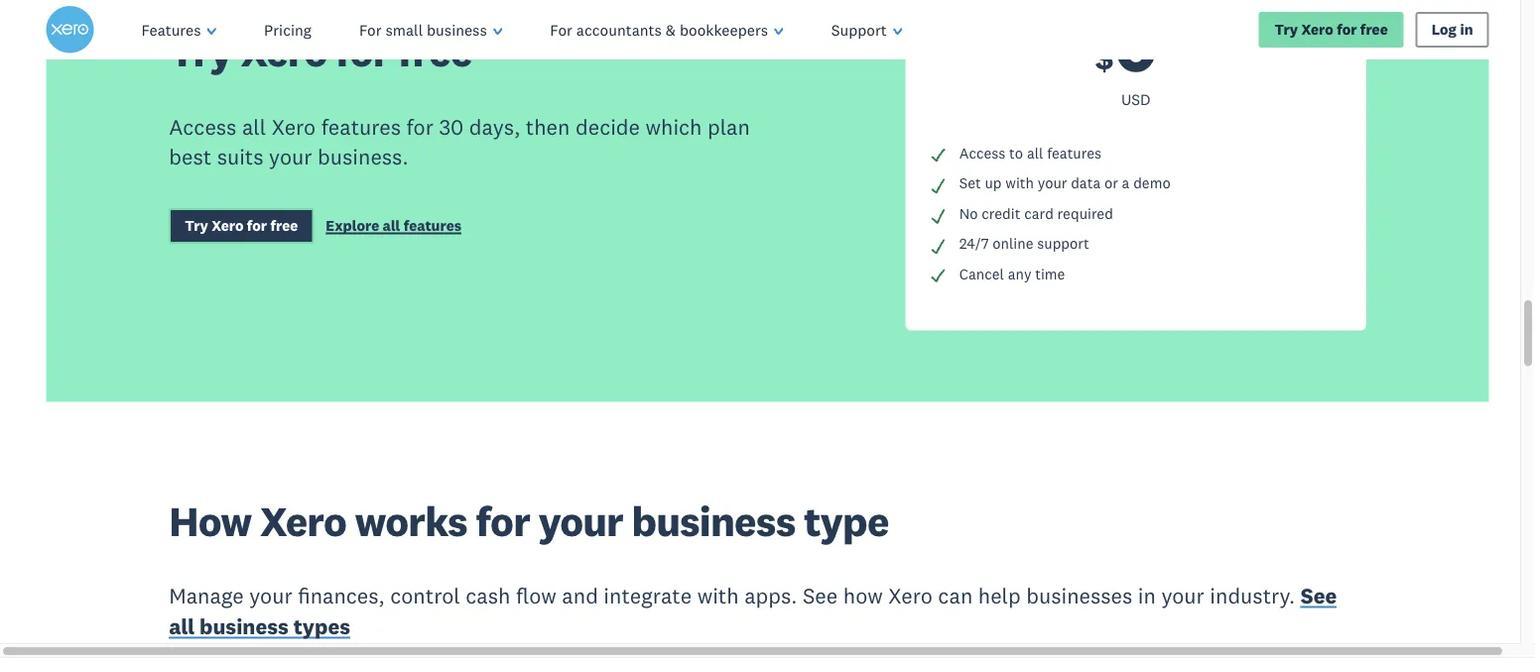 Task type: vqa. For each thing, say whether or not it's contained in the screenshot.
the Last name TEXT BOX
no



Task type: locate. For each thing, give the bounding box(es) containing it.
see inside the see all business types
[[1301, 583, 1337, 610]]

3 included image from the top
[[929, 207, 947, 225]]

all inside the see all business types
[[169, 613, 195, 641]]

included image
[[929, 268, 947, 285]]

control
[[390, 583, 460, 610]]

4 included image from the top
[[929, 237, 947, 255]]

see
[[803, 583, 838, 610], [1301, 583, 1337, 610]]

included image for 24/7 online support
[[929, 237, 947, 255]]

0 vertical spatial business
[[427, 20, 487, 39]]

1 horizontal spatial for
[[550, 20, 572, 39]]

included image left set
[[929, 177, 947, 195]]

0 horizontal spatial with
[[697, 583, 739, 610]]

1 horizontal spatial with
[[1005, 174, 1034, 193]]

how xero works for your business type
[[169, 495, 889, 547]]

all right explore
[[383, 217, 400, 235]]

2 for from the left
[[550, 20, 572, 39]]

0
[[1114, 0, 1158, 90]]

try xero for free link for log in
[[1259, 12, 1404, 48]]

all up suits
[[242, 113, 266, 140]]

included image left no
[[929, 207, 947, 225]]

1 horizontal spatial try xero for free link
[[1259, 12, 1404, 48]]

0 horizontal spatial for
[[359, 20, 382, 39]]

for
[[359, 20, 382, 39], [550, 20, 572, 39]]

for left small
[[359, 20, 382, 39]]

your right suits
[[269, 143, 312, 171]]

no
[[959, 204, 978, 223]]

with
[[1005, 174, 1034, 193], [697, 583, 739, 610]]

included image for no credit card required
[[929, 207, 947, 225]]

small
[[385, 20, 423, 39]]

business right small
[[427, 20, 487, 39]]

business inside the see all business types
[[199, 613, 289, 641]]

explore all features link
[[326, 217, 461, 239]]

business up "manage your finances, control cash flow and integrate with apps. see how xero can help businesses in your industry."
[[632, 495, 795, 547]]

industry.
[[1210, 583, 1295, 610]]

features inside "explore all features" link
[[403, 217, 461, 235]]

free up 30
[[398, 25, 472, 77]]

business for all
[[199, 613, 289, 641]]

1 horizontal spatial see
[[1301, 583, 1337, 610]]

for left 30
[[406, 113, 434, 140]]

features up business.
[[321, 113, 401, 140]]

2 horizontal spatial free
[[1360, 20, 1388, 39]]

support button
[[807, 0, 926, 60]]

xero
[[1301, 20, 1333, 39], [241, 25, 327, 77], [272, 113, 316, 140], [212, 217, 244, 235], [260, 495, 346, 547], [888, 583, 933, 610]]

1 vertical spatial access
[[959, 144, 1005, 162]]

data
[[1071, 174, 1101, 193]]

included image for access to all features
[[929, 147, 947, 165]]

0 horizontal spatial features
[[321, 113, 401, 140]]

in right businesses on the right bottom of the page
[[1138, 583, 1156, 610]]

free left log
[[1360, 20, 1388, 39]]

access for access all xero features for 30 days, then decide which plan best suits your business.
[[169, 113, 237, 140]]

1 vertical spatial features
[[1047, 144, 1101, 162]]

time
[[1035, 265, 1065, 283]]

for small business button
[[335, 0, 526, 60]]

manage your finances, control cash flow and integrate with apps. see how xero can help businesses in your industry.
[[169, 583, 1301, 610]]

1 horizontal spatial business
[[427, 20, 487, 39]]

with right "up"
[[1005, 174, 1034, 193]]

manage
[[169, 583, 244, 610]]

0 vertical spatial try xero for free link
[[1259, 12, 1404, 48]]

required
[[1057, 204, 1113, 223]]

2 vertical spatial features
[[403, 217, 461, 235]]

and
[[562, 583, 598, 610]]

can
[[938, 583, 973, 610]]

all right to
[[1027, 144, 1043, 162]]

included image up included icon
[[929, 237, 947, 255]]

all
[[242, 113, 266, 140], [1027, 144, 1043, 162], [383, 217, 400, 235], [169, 613, 195, 641]]

0 horizontal spatial access
[[169, 113, 237, 140]]

days,
[[469, 113, 520, 140]]

try xero for free
[[1275, 20, 1388, 39], [169, 25, 472, 77], [185, 217, 298, 235]]

try
[[1275, 20, 1298, 39], [169, 25, 232, 77], [185, 217, 208, 235]]

for inside for small business dropdown button
[[359, 20, 382, 39]]

features for all
[[1047, 144, 1101, 162]]

1 horizontal spatial features
[[403, 217, 461, 235]]

included image
[[929, 147, 947, 165], [929, 177, 947, 195], [929, 207, 947, 225], [929, 237, 947, 255]]

1 horizontal spatial in
[[1460, 20, 1473, 39]]

2 horizontal spatial business
[[632, 495, 795, 547]]

suits
[[217, 143, 264, 171]]

1 vertical spatial in
[[1138, 583, 1156, 610]]

your right manage
[[249, 583, 292, 610]]

for inside the for accountants & bookkeepers dropdown button
[[550, 20, 572, 39]]

all down manage
[[169, 613, 195, 641]]

your up the and
[[538, 495, 623, 547]]

for down suits
[[247, 217, 267, 235]]

your inside the 'access all xero features for 30 days, then decide which plan best suits your business.'
[[269, 143, 312, 171]]

works
[[355, 495, 467, 547]]

try xero for free for log in
[[1275, 20, 1388, 39]]

for left accountants at the top left
[[550, 20, 572, 39]]

1 for from the left
[[359, 20, 382, 39]]

&
[[666, 20, 676, 39]]

features up set up with your data or a demo in the right of the page
[[1047, 144, 1101, 162]]

usd
[[1121, 90, 1151, 109]]

access inside the 'access all xero features for 30 days, then decide which plan best suits your business.'
[[169, 113, 237, 140]]

2 see from the left
[[1301, 583, 1337, 610]]

then
[[526, 113, 570, 140]]

in
[[1460, 20, 1473, 39], [1138, 583, 1156, 610]]

0 vertical spatial in
[[1460, 20, 1473, 39]]

0 horizontal spatial business
[[199, 613, 289, 641]]

try for explore all features
[[185, 217, 208, 235]]

access for access to all features
[[959, 144, 1005, 162]]

business
[[427, 20, 487, 39], [632, 495, 795, 547], [199, 613, 289, 641]]

30
[[439, 113, 464, 140]]

cancel any time
[[959, 265, 1065, 283]]

cancel
[[959, 265, 1004, 283]]

free left explore
[[270, 217, 298, 235]]

or
[[1104, 174, 1118, 193]]

see right industry.
[[1301, 583, 1337, 610]]

features right explore
[[403, 217, 461, 235]]

up
[[985, 174, 1002, 193]]

for accountants & bookkeepers button
[[526, 0, 807, 60]]

for
[[1337, 20, 1357, 39], [335, 25, 389, 77], [406, 113, 434, 140], [247, 217, 267, 235], [476, 495, 530, 547]]

features inside the 'access all xero features for 30 days, then decide which plan best suits your business.'
[[321, 113, 401, 140]]

access all xero features for 30 days, then decide which plan best suits your business.
[[169, 113, 750, 171]]

in right log
[[1460, 20, 1473, 39]]

1 included image from the top
[[929, 147, 947, 165]]

cash
[[466, 583, 510, 610]]

features for xero
[[321, 113, 401, 140]]

features
[[321, 113, 401, 140], [1047, 144, 1101, 162], [403, 217, 461, 235]]

for accountants & bookkeepers
[[550, 20, 768, 39]]

free
[[1360, 20, 1388, 39], [398, 25, 472, 77], [270, 217, 298, 235]]

0 vertical spatial with
[[1005, 174, 1034, 193]]

access
[[169, 113, 237, 140], [959, 144, 1005, 162]]

your up card
[[1038, 174, 1067, 193]]

1 vertical spatial try xero for free link
[[169, 208, 314, 244]]

for for for accountants & bookkeepers
[[550, 20, 572, 39]]

for right pricing link
[[335, 25, 389, 77]]

24/7
[[959, 235, 989, 253]]

all inside the 'access all xero features for 30 days, then decide which plan best suits your business.'
[[242, 113, 266, 140]]

access up best at the top
[[169, 113, 237, 140]]

business down manage
[[199, 613, 289, 641]]

0 horizontal spatial try xero for free link
[[169, 208, 314, 244]]

a
[[1122, 174, 1130, 193]]

support
[[1037, 235, 1089, 253]]

all for features
[[383, 217, 400, 235]]

see left how
[[803, 583, 838, 610]]

1 horizontal spatial access
[[959, 144, 1005, 162]]

0 horizontal spatial see
[[803, 583, 838, 610]]

0 vertical spatial access
[[169, 113, 237, 140]]

how
[[169, 495, 252, 547]]

0 horizontal spatial free
[[270, 217, 298, 235]]

$ 0
[[1095, 0, 1158, 90]]

try xero for free link
[[1259, 12, 1404, 48], [169, 208, 314, 244]]

features
[[141, 20, 201, 39]]

2 included image from the top
[[929, 177, 947, 195]]

apps.
[[744, 583, 797, 610]]

2 horizontal spatial features
[[1047, 144, 1101, 162]]

business inside dropdown button
[[427, 20, 487, 39]]

with left apps.
[[697, 583, 739, 610]]

explore
[[326, 217, 379, 235]]

free for log in
[[1360, 20, 1388, 39]]

flow
[[516, 583, 557, 610]]

2 vertical spatial business
[[199, 613, 289, 641]]

demo
[[1133, 174, 1171, 193]]

your
[[269, 143, 312, 171], [1038, 174, 1067, 193], [538, 495, 623, 547], [249, 583, 292, 610], [1161, 583, 1204, 610]]

included image left to
[[929, 147, 947, 165]]

0 vertical spatial features
[[321, 113, 401, 140]]

for for for small business
[[359, 20, 382, 39]]

access up "up"
[[959, 144, 1005, 162]]



Task type: describe. For each thing, give the bounding box(es) containing it.
integrate
[[604, 583, 692, 610]]

business for small
[[427, 20, 487, 39]]

all for xero
[[242, 113, 266, 140]]

decide
[[575, 113, 640, 140]]

set up with your data or a demo
[[959, 174, 1171, 193]]

1 horizontal spatial free
[[398, 25, 472, 77]]

24/7 online support
[[959, 235, 1089, 253]]

1 see from the left
[[803, 583, 838, 610]]

best
[[169, 143, 211, 171]]

no credit card required
[[959, 204, 1113, 223]]

xero homepage image
[[46, 6, 94, 54]]

for left log
[[1337, 20, 1357, 39]]

log in link
[[1416, 12, 1489, 48]]

try for log in
[[1275, 20, 1298, 39]]

online
[[992, 235, 1033, 253]]

$
[[1095, 38, 1114, 78]]

plan
[[707, 113, 750, 140]]

xero inside the 'access all xero features for 30 days, then decide which plan best suits your business.'
[[272, 113, 316, 140]]

types
[[293, 613, 350, 641]]

help
[[978, 583, 1021, 610]]

for up cash
[[476, 495, 530, 547]]

which
[[645, 113, 702, 140]]

try xero for free for explore all features
[[185, 217, 298, 235]]

credit
[[982, 204, 1020, 223]]

business.
[[318, 143, 408, 171]]

log in
[[1432, 20, 1473, 39]]

in inside log in link
[[1460, 20, 1473, 39]]

bookkeepers
[[680, 20, 768, 39]]

card
[[1024, 204, 1054, 223]]

set
[[959, 174, 981, 193]]

businesses
[[1026, 583, 1132, 610]]

1 vertical spatial with
[[697, 583, 739, 610]]

see all business types
[[169, 583, 1337, 641]]

1 vertical spatial business
[[632, 495, 795, 547]]

for small business
[[359, 20, 487, 39]]

included image for set up with your data or a demo
[[929, 177, 947, 195]]

all for business
[[169, 613, 195, 641]]

support
[[831, 20, 887, 39]]

free for explore all features
[[270, 217, 298, 235]]

explore all features
[[326, 217, 461, 235]]

any
[[1008, 265, 1031, 283]]

your left industry.
[[1161, 583, 1204, 610]]

accountants
[[576, 20, 662, 39]]

for inside the 'access all xero features for 30 days, then decide which plan best suits your business.'
[[406, 113, 434, 140]]

see all business types link
[[169, 583, 1337, 645]]

finances,
[[298, 583, 385, 610]]

how
[[843, 583, 883, 610]]

log
[[1432, 20, 1457, 39]]

to
[[1009, 144, 1023, 162]]

pricing link
[[240, 0, 335, 60]]

access to all features
[[959, 144, 1101, 162]]

0 horizontal spatial in
[[1138, 583, 1156, 610]]

features button
[[117, 0, 240, 60]]

try xero for free link for explore all features
[[169, 208, 314, 244]]

type
[[804, 495, 889, 547]]

pricing
[[264, 20, 311, 39]]



